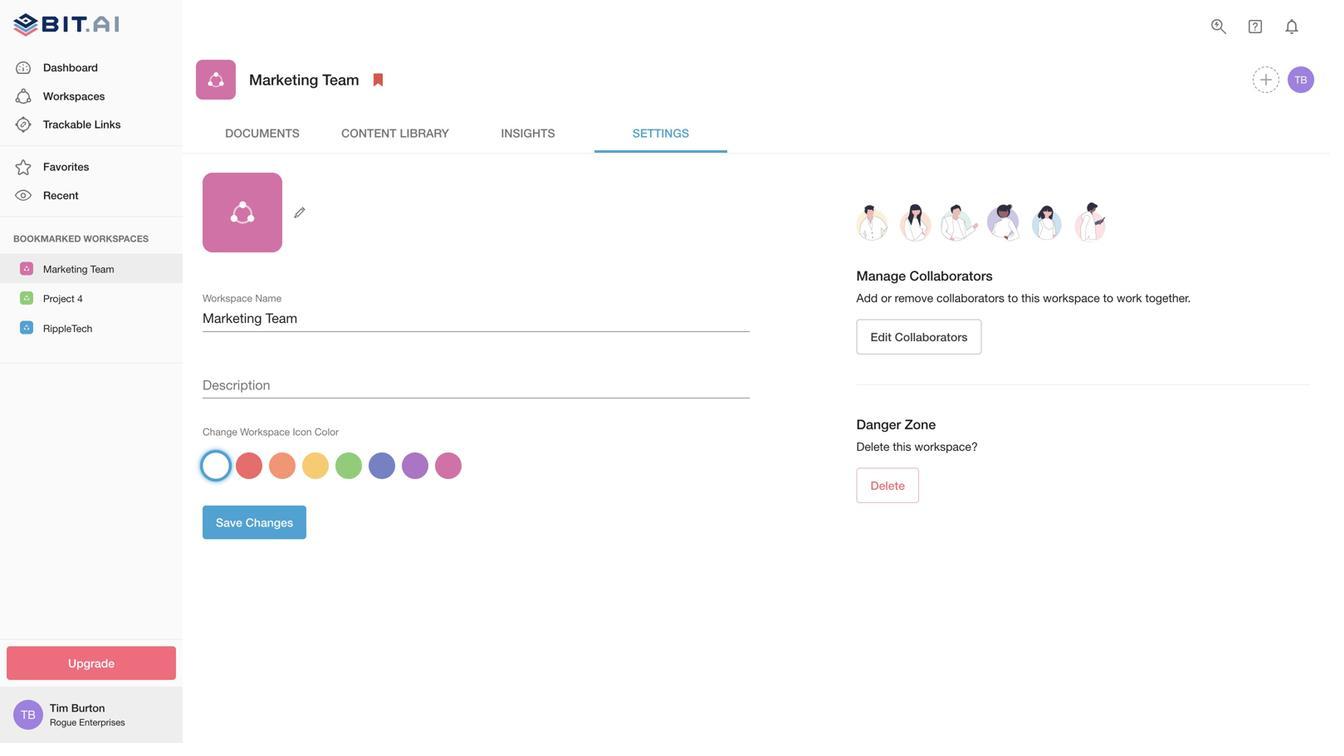 Task type: vqa. For each thing, say whether or not it's contained in the screenshot.
More button
no



Task type: locate. For each thing, give the bounding box(es) containing it.
work
[[1117, 291, 1142, 305]]

this
[[1021, 291, 1040, 305], [893, 440, 911, 453]]

changes
[[246, 515, 293, 529]]

workspaces
[[83, 233, 149, 244]]

this left workspace
[[1021, 291, 1040, 305]]

marketing team up 4
[[43, 263, 114, 275]]

collaborators inside 'manage collaborators add or remove collaborators to this workspace to work together.'
[[910, 268, 993, 284]]

1 to from the left
[[1008, 291, 1018, 305]]

marketing team up documents
[[249, 70, 359, 88]]

rippletech button
[[0, 313, 183, 342]]

collaborators inside 'edit collaborators' button
[[895, 330, 968, 344]]

recent button
[[0, 181, 183, 210]]

0 vertical spatial collaborators
[[910, 268, 993, 284]]

this inside 'manage collaborators add or remove collaborators to this workspace to work together.'
[[1021, 291, 1040, 305]]

insights
[[501, 126, 555, 140]]

delete inside button
[[870, 479, 905, 492]]

1 vertical spatial tb
[[21, 708, 36, 721]]

change
[[203, 426, 237, 438]]

documents
[[225, 126, 300, 140]]

1 horizontal spatial tb
[[1295, 74, 1307, 86]]

rogue
[[50, 717, 77, 728]]

workspace name
[[203, 293, 282, 304]]

1 vertical spatial collaborators
[[895, 330, 968, 344]]

collaborators
[[936, 291, 1004, 305]]

team up project 4 button at the left top
[[90, 263, 114, 275]]

0 vertical spatial tb
[[1295, 74, 1307, 86]]

marketing up project 4
[[43, 263, 88, 275]]

trackable links
[[43, 118, 121, 131]]

to right collaborators
[[1008, 291, 1018, 305]]

add
[[856, 291, 878, 305]]

tb
[[1295, 74, 1307, 86], [21, 708, 36, 721]]

0 horizontal spatial to
[[1008, 291, 1018, 305]]

team left remove bookmark image
[[322, 70, 359, 88]]

dashboard
[[43, 61, 98, 74]]

collaborators up collaborators
[[910, 268, 993, 284]]

0 horizontal spatial this
[[893, 440, 911, 453]]

4
[[77, 293, 83, 304]]

trackable links button
[[0, 110, 183, 139]]

1 vertical spatial team
[[90, 263, 114, 275]]

marketing
[[249, 70, 318, 88], [43, 263, 88, 275]]

upgrade
[[68, 656, 115, 670]]

tab list
[[196, 113, 1317, 153]]

1 vertical spatial this
[[893, 440, 911, 453]]

tab list containing documents
[[196, 113, 1317, 153]]

tim
[[50, 702, 68, 715]]

to
[[1008, 291, 1018, 305], [1103, 291, 1113, 305]]

marketing team button
[[0, 254, 183, 283]]

0 horizontal spatial marketing
[[43, 263, 88, 275]]

collaborators
[[910, 268, 993, 284], [895, 330, 968, 344]]

save
[[216, 515, 242, 529]]

content library
[[341, 126, 449, 140]]

to left work
[[1103, 291, 1113, 305]]

marketing team
[[249, 70, 359, 88], [43, 263, 114, 275]]

marketing inside button
[[43, 263, 88, 275]]

this down zone
[[893, 440, 911, 453]]

danger
[[856, 416, 901, 432]]

together.
[[1145, 291, 1191, 305]]

0 horizontal spatial marketing team
[[43, 263, 114, 275]]

delete
[[856, 440, 890, 453], [870, 479, 905, 492]]

delete down danger
[[856, 440, 890, 453]]

delete inside the danger zone delete this workspace?
[[856, 440, 890, 453]]

delete down the danger zone delete this workspace?
[[870, 479, 905, 492]]

collaborators for edit
[[895, 330, 968, 344]]

workspace left icon
[[240, 426, 290, 438]]

1 horizontal spatial marketing
[[249, 70, 318, 88]]

0 horizontal spatial team
[[90, 263, 114, 275]]

1 vertical spatial workspace
[[240, 426, 290, 438]]

1 vertical spatial delete
[[870, 479, 905, 492]]

workspace left name
[[203, 293, 252, 304]]

marketing up documents
[[249, 70, 318, 88]]

project 4 button
[[0, 283, 183, 313]]

1 horizontal spatial team
[[322, 70, 359, 88]]

0 vertical spatial delete
[[856, 440, 890, 453]]

favorites button
[[0, 153, 183, 181]]

1 vertical spatial marketing
[[43, 263, 88, 275]]

bookmarked
[[13, 233, 81, 244]]

1 horizontal spatial this
[[1021, 291, 1040, 305]]

collaborators down remove at the top right
[[895, 330, 968, 344]]

upgrade button
[[7, 646, 176, 680]]

0 vertical spatial marketing
[[249, 70, 318, 88]]

recent
[[43, 189, 79, 202]]

manage
[[856, 268, 906, 284]]

remove bookmark image
[[368, 70, 388, 90]]

workspace
[[203, 293, 252, 304], [240, 426, 290, 438]]

save changes
[[216, 515, 293, 529]]

change workspace icon color
[[203, 426, 339, 438]]

1 horizontal spatial to
[[1103, 291, 1113, 305]]

1 horizontal spatial marketing team
[[249, 70, 359, 88]]

1 vertical spatial marketing team
[[43, 263, 114, 275]]

0 vertical spatial this
[[1021, 291, 1040, 305]]

team
[[322, 70, 359, 88], [90, 263, 114, 275]]



Task type: describe. For each thing, give the bounding box(es) containing it.
manage collaborators add or remove collaborators to this workspace to work together.
[[856, 268, 1191, 305]]

zone
[[905, 416, 936, 432]]

links
[[94, 118, 121, 131]]

or
[[881, 291, 891, 305]]

settings link
[[594, 113, 727, 153]]

edit collaborators
[[870, 330, 968, 344]]

2 to from the left
[[1103, 291, 1113, 305]]

project
[[43, 293, 75, 304]]

Workspace Description text field
[[203, 372, 750, 399]]

marketing team inside button
[[43, 263, 114, 275]]

danger zone delete this workspace?
[[856, 416, 978, 453]]

edit collaborators button
[[856, 319, 982, 355]]

remove
[[895, 291, 933, 305]]

color
[[315, 426, 339, 438]]

0 vertical spatial marketing team
[[249, 70, 359, 88]]

0 vertical spatial team
[[322, 70, 359, 88]]

trackable
[[43, 118, 91, 131]]

save changes button
[[203, 505, 306, 539]]

project 4
[[43, 293, 83, 304]]

edit
[[870, 330, 892, 344]]

delete button
[[856, 468, 919, 503]]

tim burton rogue enterprises
[[50, 702, 125, 728]]

content
[[341, 126, 396, 140]]

0 horizontal spatial tb
[[21, 708, 36, 721]]

burton
[[71, 702, 105, 715]]

collaborators for manage
[[910, 268, 993, 284]]

workspace?
[[915, 440, 978, 453]]

favorites
[[43, 160, 89, 173]]

bookmarked workspaces
[[13, 233, 149, 244]]

Workspace Name text field
[[203, 306, 750, 332]]

name
[[255, 293, 282, 304]]

icon
[[293, 426, 312, 438]]

tb button
[[1285, 64, 1317, 95]]

content library link
[[329, 113, 462, 153]]

enterprises
[[79, 717, 125, 728]]

workspaces
[[43, 89, 105, 102]]

settings
[[633, 126, 689, 140]]

workspace
[[1043, 291, 1100, 305]]

rippletech
[[43, 322, 92, 334]]

workspaces button
[[0, 82, 183, 110]]

library
[[400, 126, 449, 140]]

tb inside tb button
[[1295, 74, 1307, 86]]

this inside the danger zone delete this workspace?
[[893, 440, 911, 453]]

dashboard button
[[0, 54, 183, 82]]

documents link
[[196, 113, 329, 153]]

team inside marketing team button
[[90, 263, 114, 275]]

0 vertical spatial workspace
[[203, 293, 252, 304]]

insights link
[[462, 113, 594, 153]]



